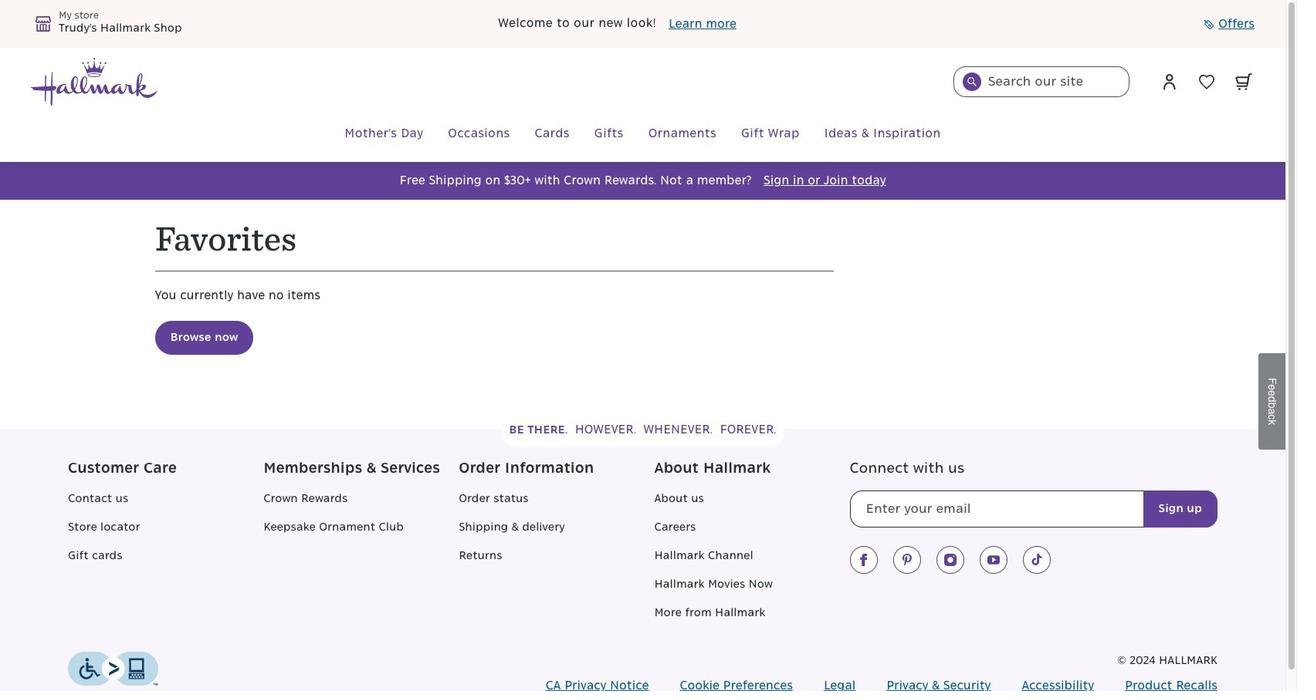 Task type: describe. For each thing, give the bounding box(es) containing it.
hallmark logo image
[[31, 58, 158, 106]]

we on youtube image
[[987, 554, 1000, 567]]

our instagram image
[[944, 554, 956, 567]]

order information element
[[459, 460, 654, 634]]

sign in dropdown menu image
[[1161, 73, 1179, 91]]

we on pinterest image
[[901, 554, 913, 567]]

sign up for email element
[[850, 460, 1218, 528]]



Task type: locate. For each thing, give the bounding box(es) containing it.
essential accessibility image
[[68, 653, 158, 687]]

about hallmark element
[[654, 460, 850, 634]]

Search search field
[[954, 66, 1130, 97]]

memberships element
[[263, 460, 459, 634]]

main menu. menu bar
[[31, 107, 1255, 162]]

search image
[[968, 77, 977, 86]]

None search field
[[954, 66, 1130, 97]]

we on tiktok image
[[1031, 554, 1043, 567]]

customer care element
[[68, 460, 263, 634]]

view your cart with 0 items. image
[[1236, 73, 1253, 90]]

we on facebook image
[[858, 554, 870, 567]]

Email email field
[[850, 491, 1218, 528]]



Task type: vqa. For each thing, say whether or not it's contained in the screenshot.
oz.
no



